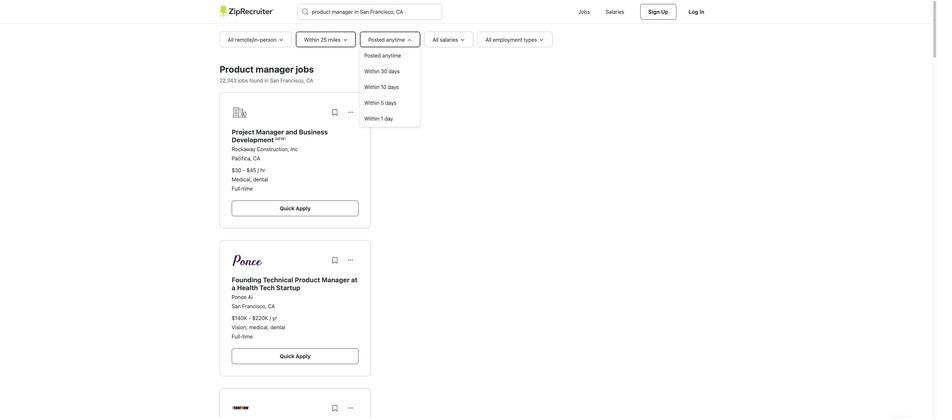 Task type: locate. For each thing, give the bounding box(es) containing it.
1 vertical spatial quick
[[280, 354, 295, 360]]

0 vertical spatial full-
[[232, 186, 242, 192]]

1 vertical spatial quick apply button
[[232, 349, 359, 364]]

0 vertical spatial posted
[[368, 37, 385, 43]]

health
[[237, 284, 258, 292]]

0 vertical spatial quick
[[280, 206, 295, 211]]

francisco, inside product manager jobs 22,343 jobs found in san francisco,  ca
[[281, 78, 305, 84]]

1 quick apply from the top
[[280, 206, 311, 211]]

all for all salaries
[[433, 37, 439, 43]]

apply
[[296, 206, 311, 211], [296, 354, 311, 360]]

0 vertical spatial posted anytime
[[368, 37, 405, 43]]

posted for posted anytime dropdown button
[[368, 37, 385, 43]]

a
[[232, 284, 236, 292]]

0 vertical spatial dental
[[253, 177, 268, 183]]

2 quick from the top
[[280, 354, 295, 360]]

business
[[299, 128, 328, 136]]

anytime up within 30 days button
[[383, 53, 401, 59]]

posted anytime
[[368, 37, 405, 43], [365, 53, 401, 59]]

1 quick from the top
[[280, 206, 295, 211]]

manager inside founding technical product manager at a health tech startup ponce ai san francisco, ca
[[322, 276, 350, 284]]

jobs
[[296, 64, 314, 75], [238, 78, 248, 84]]

1 quick apply button from the top
[[232, 201, 359, 216]]

within 25 miles button
[[296, 32, 356, 47]]

days right 10
[[388, 84, 399, 90]]

dental down hr on the top of the page
[[253, 177, 268, 183]]

10
[[381, 84, 387, 90]]

days inside 'button'
[[386, 100, 397, 106]]

0 horizontal spatial all
[[228, 37, 234, 43]]

manager
[[256, 128, 284, 136], [322, 276, 350, 284]]

up
[[662, 9, 669, 15]]

anytime inside button
[[383, 53, 401, 59]]

0 vertical spatial san
[[270, 78, 279, 84]]

1 horizontal spatial manager
[[322, 276, 350, 284]]

days right 5
[[386, 100, 397, 106]]

sign up link
[[641, 4, 677, 20]]

posted for posted anytime button
[[365, 53, 381, 59]]

3 all from the left
[[486, 37, 492, 43]]

0 vertical spatial quick apply button
[[232, 201, 359, 216]]

0 vertical spatial product
[[220, 64, 254, 75]]

within 5 days button
[[361, 95, 420, 111]]

2 save job for later image from the top
[[331, 405, 339, 412]]

jobs link
[[571, 0, 598, 24]]

0 horizontal spatial dental
[[253, 177, 268, 183]]

within inside 'button'
[[365, 100, 380, 106]]

posted inside button
[[365, 53, 381, 59]]

development
[[232, 136, 274, 144]]

None button
[[343, 105, 359, 120], [343, 253, 359, 268], [343, 401, 359, 416], [343, 105, 359, 120], [343, 253, 359, 268], [343, 401, 359, 416]]

day
[[385, 116, 393, 122]]

1 full- from the top
[[232, 186, 242, 192]]

22,343
[[220, 78, 237, 84]]

0 vertical spatial manager
[[256, 128, 284, 136]]

within inside button
[[365, 84, 380, 90]]

quick apply button
[[232, 201, 359, 216], [232, 349, 359, 364]]

- inside $30 - $45 / hr medical, dental full-time
[[243, 167, 245, 173]]

save job for later image
[[331, 109, 339, 116], [331, 405, 339, 412]]

full- down vision,
[[232, 334, 242, 340]]

Search job title or keyword search field
[[298, 4, 442, 19]]

- right $30
[[243, 167, 245, 173]]

1 vertical spatial francisco,
[[242, 304, 267, 310]]

posted anytime inside posted anytime dropdown button
[[368, 37, 405, 43]]

time down medical,
[[242, 186, 253, 192]]

francisco, down ai
[[242, 304, 267, 310]]

0 vertical spatial -
[[243, 167, 245, 173]]

2 all from the left
[[433, 37, 439, 43]]

0 horizontal spatial jobs
[[238, 78, 248, 84]]

pacifica, ca link
[[232, 156, 260, 161]]

save job for later image
[[331, 257, 339, 264]]

2 full- from the top
[[232, 334, 242, 340]]

francisco, inside founding technical product manager at a health tech startup ponce ai san francisco, ca
[[242, 304, 267, 310]]

1 apply from the top
[[296, 206, 311, 211]]

all inside 'dropdown button'
[[228, 37, 234, 43]]

within left 5
[[365, 100, 380, 106]]

ai
[[248, 294, 253, 300]]

0 horizontal spatial san
[[232, 304, 241, 310]]

full- inside $30 - $45 / hr medical, dental full-time
[[232, 186, 242, 192]]

0 vertical spatial anytime
[[386, 37, 405, 43]]

2 vertical spatial days
[[386, 100, 397, 106]]

in
[[265, 78, 269, 84]]

1 vertical spatial posted anytime
[[365, 53, 401, 59]]

ca inside product manager jobs 22,343 jobs found in san francisco,  ca
[[306, 78, 313, 84]]

/
[[258, 167, 259, 173], [270, 315, 271, 321]]

/ inside $30 - $45 / hr medical, dental full-time
[[258, 167, 259, 173]]

1 horizontal spatial jobs
[[296, 64, 314, 75]]

2 quick apply button from the top
[[232, 349, 359, 364]]

0 vertical spatial /
[[258, 167, 259, 173]]

posted anytime for posted anytime dropdown button
[[368, 37, 405, 43]]

all inside popup button
[[486, 37, 492, 43]]

manager up new!
[[256, 128, 284, 136]]

posted anytime button
[[361, 48, 420, 63]]

1 vertical spatial full-
[[232, 334, 242, 340]]

0 vertical spatial jobs
[[296, 64, 314, 75]]

1 vertical spatial quick apply
[[280, 354, 311, 360]]

0 vertical spatial quick apply
[[280, 206, 311, 211]]

days for within 5 days
[[386, 100, 397, 106]]

2 horizontal spatial all
[[486, 37, 492, 43]]

san
[[270, 78, 279, 84], [232, 304, 241, 310]]

all left employment
[[486, 37, 492, 43]]

posted up within 30 days
[[365, 53, 381, 59]]

posted up posted anytime button
[[368, 37, 385, 43]]

1 vertical spatial time
[[242, 334, 253, 340]]

0 vertical spatial time
[[242, 186, 253, 192]]

1 all from the left
[[228, 37, 234, 43]]

1 horizontal spatial product
[[295, 276, 320, 284]]

product
[[220, 64, 254, 75], [295, 276, 320, 284]]

within inside dropdown button
[[304, 37, 319, 43]]

2 apply from the top
[[296, 354, 311, 360]]

product up startup
[[295, 276, 320, 284]]

rockaway construction, inc link
[[232, 146, 298, 152]]

within left 25
[[304, 37, 319, 43]]

1 vertical spatial product
[[295, 276, 320, 284]]

in
[[700, 9, 705, 15]]

1 time from the top
[[242, 186, 253, 192]]

posted anytime up within 30 days
[[365, 53, 401, 59]]

within 5 days
[[365, 100, 397, 106]]

1 vertical spatial san
[[232, 304, 241, 310]]

quick apply
[[280, 206, 311, 211], [280, 354, 311, 360]]

and
[[286, 128, 298, 136]]

dental inside $140k - $220k / yr vision, medical, dental full-time
[[271, 325, 285, 331]]

/ left yr
[[270, 315, 271, 321]]

days inside button
[[388, 84, 399, 90]]

miles
[[328, 37, 341, 43]]

2 quick apply from the top
[[280, 354, 311, 360]]

all
[[228, 37, 234, 43], [433, 37, 439, 43], [486, 37, 492, 43]]

quick apply for founding technical product manager at a health tech startup
[[280, 354, 311, 360]]

quick apply for project manager and business development
[[280, 206, 311, 211]]

product inside product manager jobs 22,343 jobs found in san francisco,  ca
[[220, 64, 254, 75]]

log in link
[[681, 4, 713, 20]]

2 time from the top
[[242, 334, 253, 340]]

jobs
[[579, 9, 590, 15]]

0 horizontal spatial ca
[[253, 156, 260, 161]]

1 vertical spatial posted
[[365, 53, 381, 59]]

1 horizontal spatial -
[[249, 315, 251, 321]]

1 vertical spatial apply
[[296, 354, 311, 360]]

1 vertical spatial dental
[[271, 325, 285, 331]]

product up 22,343
[[220, 64, 254, 75]]

francisco,
[[281, 78, 305, 84], [242, 304, 267, 310]]

within 25 miles
[[304, 37, 341, 43]]

san inside product manager jobs 22,343 jobs found in san francisco,  ca
[[270, 78, 279, 84]]

$45
[[247, 167, 256, 173]]

days right 30
[[389, 68, 400, 74]]

1 horizontal spatial francisco,
[[281, 78, 305, 84]]

time inside $140k - $220k / yr vision, medical, dental full-time
[[242, 334, 253, 340]]

full- inside $140k - $220k / yr vision, medical, dental full-time
[[232, 334, 242, 340]]

manager left the at at left
[[322, 276, 350, 284]]

san inside founding technical product manager at a health tech startup ponce ai san francisco, ca
[[232, 304, 241, 310]]

1 vertical spatial -
[[249, 315, 251, 321]]

within left 30
[[365, 68, 380, 74]]

francisco, down manager
[[281, 78, 305, 84]]

within 10 days button
[[361, 79, 420, 95]]

1 vertical spatial manager
[[322, 276, 350, 284]]

1 vertical spatial /
[[270, 315, 271, 321]]

within left 1
[[365, 116, 380, 122]]

0 vertical spatial apply
[[296, 206, 311, 211]]

within 30 days
[[365, 68, 400, 74]]

all salaries button
[[425, 32, 474, 47]]

manager inside project manager and business development
[[256, 128, 284, 136]]

posted
[[368, 37, 385, 43], [365, 53, 381, 59]]

time
[[242, 186, 253, 192], [242, 334, 253, 340]]

1 vertical spatial ca
[[253, 156, 260, 161]]

dental
[[253, 177, 268, 183], [271, 325, 285, 331]]

1 horizontal spatial san
[[270, 78, 279, 84]]

1 horizontal spatial all
[[433, 37, 439, 43]]

founding technical product manager at a health tech startup image
[[232, 255, 263, 266]]

0 vertical spatial days
[[389, 68, 400, 74]]

time down vision,
[[242, 334, 253, 340]]

anytime
[[386, 37, 405, 43], [383, 53, 401, 59]]

jobs left found on the left top of page
[[238, 78, 248, 84]]

0 horizontal spatial francisco,
[[242, 304, 267, 310]]

full-
[[232, 186, 242, 192], [232, 334, 242, 340]]

- for founding technical product manager at a health tech startup
[[249, 315, 251, 321]]

-
[[243, 167, 245, 173], [249, 315, 251, 321]]

0 horizontal spatial /
[[258, 167, 259, 173]]

1 vertical spatial days
[[388, 84, 399, 90]]

jobs right manager
[[296, 64, 314, 75]]

san down ponce
[[232, 304, 241, 310]]

yr
[[273, 315, 277, 321]]

ca
[[306, 78, 313, 84], [253, 156, 260, 161], [268, 304, 275, 310]]

salaries
[[606, 9, 625, 15]]

medical,
[[232, 177, 252, 183]]

ponce ai link
[[232, 294, 253, 300]]

1 horizontal spatial dental
[[271, 325, 285, 331]]

quick
[[280, 206, 295, 211], [280, 354, 295, 360]]

- right $140k
[[249, 315, 251, 321]]

anytime up posted anytime button
[[386, 37, 405, 43]]

posted inside dropdown button
[[368, 37, 385, 43]]

within
[[304, 37, 319, 43], [365, 68, 380, 74], [365, 84, 380, 90], [365, 100, 380, 106], [365, 116, 380, 122]]

posted anytime inside posted anytime button
[[365, 53, 401, 59]]

days
[[389, 68, 400, 74], [388, 84, 399, 90], [386, 100, 397, 106]]

anytime inside dropdown button
[[386, 37, 405, 43]]

1 horizontal spatial /
[[270, 315, 271, 321]]

1 vertical spatial anytime
[[383, 53, 401, 59]]

full- down medical,
[[232, 186, 242, 192]]

dental down yr
[[271, 325, 285, 331]]

2 horizontal spatial ca
[[306, 78, 313, 84]]

2 vertical spatial ca
[[268, 304, 275, 310]]

posted anytime up posted anytime button
[[368, 37, 405, 43]]

all for all remote/in-person
[[228, 37, 234, 43]]

san right in
[[270, 78, 279, 84]]

within left 10
[[365, 84, 380, 90]]

all left salaries
[[433, 37, 439, 43]]

25
[[321, 37, 327, 43]]

all salaries
[[433, 37, 458, 43]]

/ inside $140k - $220k / yr vision, medical, dental full-time
[[270, 315, 271, 321]]

0 horizontal spatial manager
[[256, 128, 284, 136]]

within 1 day
[[365, 116, 393, 122]]

1 horizontal spatial ca
[[268, 304, 275, 310]]

0 vertical spatial francisco,
[[281, 78, 305, 84]]

0 horizontal spatial product
[[220, 64, 254, 75]]

all inside dropdown button
[[433, 37, 439, 43]]

0 vertical spatial save job for later image
[[331, 109, 339, 116]]

log in
[[689, 9, 705, 15]]

days inside button
[[389, 68, 400, 74]]

project manager and business development
[[232, 128, 328, 144]]

tech
[[260, 284, 275, 292]]

- inside $140k - $220k / yr vision, medical, dental full-time
[[249, 315, 251, 321]]

within for within 10 days
[[365, 84, 380, 90]]

all left the remote/in- at the top
[[228, 37, 234, 43]]

1 vertical spatial jobs
[[238, 78, 248, 84]]

$30 - $45 / hr medical, dental full-time
[[232, 167, 268, 192]]

remote/in-
[[235, 37, 260, 43]]

0 horizontal spatial -
[[243, 167, 245, 173]]

1 vertical spatial save job for later image
[[331, 405, 339, 412]]

0 vertical spatial ca
[[306, 78, 313, 84]]

1
[[381, 116, 383, 122]]

/ left hr on the top of the page
[[258, 167, 259, 173]]

within 10 days
[[365, 84, 399, 90]]



Task type: describe. For each thing, give the bounding box(es) containing it.
- for project manager and business development
[[243, 167, 245, 173]]

time inside $30 - $45 / hr medical, dental full-time
[[242, 186, 253, 192]]

person
[[260, 37, 277, 43]]

apply for founding technical product manager at a health tech startup
[[296, 354, 311, 360]]

quick apply button for founding technical product manager at a health tech startup
[[232, 349, 359, 364]]

quick apply button for project manager and business development
[[232, 201, 359, 216]]

within for within 30 days
[[365, 68, 380, 74]]

all employment types button
[[478, 32, 553, 47]]

ponce
[[232, 294, 247, 300]]

/ for founding technical product manager at a health tech startup
[[270, 315, 271, 321]]

quick for founding technical product manager at a health tech startup
[[280, 354, 295, 360]]

1 save job for later image from the top
[[331, 109, 339, 116]]

$140k
[[232, 315, 247, 321]]

rockaway
[[232, 146, 256, 152]]

founding technical product manager at a health tech startup link
[[232, 276, 358, 292]]

within for within 1 day
[[365, 116, 380, 122]]

/ for project manager and business development
[[258, 167, 259, 173]]

ca inside founding technical product manager at a health tech startup ponce ai san francisco, ca
[[268, 304, 275, 310]]

product demonstrator - easy holliday cash!! image
[[232, 401, 250, 416]]

new!
[[275, 136, 286, 141]]

startup
[[277, 284, 301, 292]]

sign
[[649, 9, 660, 15]]

$140k - $220k / yr vision, medical, dental full-time
[[232, 315, 285, 340]]

founding
[[232, 276, 262, 284]]

within 30 days button
[[361, 63, 420, 79]]

product inside founding technical product manager at a health tech startup ponce ai san francisco, ca
[[295, 276, 320, 284]]

found
[[250, 78, 263, 84]]

all employment types
[[486, 37, 537, 43]]

posted anytime for posted anytime button
[[365, 53, 401, 59]]

ziprecruiter image
[[220, 6, 274, 18]]

dental inside $30 - $45 / hr medical, dental full-time
[[253, 177, 268, 183]]

anytime for posted anytime button
[[383, 53, 401, 59]]

employment
[[493, 37, 523, 43]]

pacifica,
[[232, 156, 252, 161]]

apply for project manager and business development
[[296, 206, 311, 211]]

all for all employment types
[[486, 37, 492, 43]]

all remote/in-person button
[[220, 32, 292, 47]]

log
[[689, 9, 699, 15]]

main element
[[220, 0, 713, 24]]

vision,
[[232, 325, 248, 331]]

technical
[[263, 276, 293, 284]]

$220k
[[252, 315, 268, 321]]

within for within 5 days
[[365, 100, 380, 106]]

founding technical product manager at a health tech startup ponce ai san francisco, ca
[[232, 276, 358, 310]]

we found 22,343+ open positions dialog
[[0, 0, 933, 418]]

30
[[381, 68, 387, 74]]

$30
[[232, 167, 242, 173]]

posted anytime button
[[360, 32, 421, 47]]

5
[[381, 100, 384, 106]]

anytime for posted anytime dropdown button
[[386, 37, 405, 43]]

hr
[[261, 167, 265, 173]]

project
[[232, 128, 255, 136]]

quick for project manager and business development
[[280, 206, 295, 211]]

within for within 25 miles
[[304, 37, 319, 43]]

construction,
[[257, 146, 289, 152]]

all remote/in-person
[[228, 37, 277, 43]]

days for within 30 days
[[389, 68, 400, 74]]

salaries
[[440, 37, 458, 43]]

salaries link
[[598, 0, 633, 24]]

manager
[[256, 64, 294, 75]]

days for within 10 days
[[388, 84, 399, 90]]

rockaway construction, inc pacifica, ca
[[232, 146, 298, 161]]

product manager jobs 22,343 jobs found in san francisco,  ca
[[220, 64, 314, 84]]

san francisco, ca link
[[232, 304, 275, 310]]

within 1 day button
[[361, 111, 420, 127]]

at
[[351, 276, 358, 284]]

types
[[524, 37, 537, 43]]

medical,
[[249, 325, 269, 331]]

inc
[[291, 146, 298, 152]]

sign up
[[649, 9, 669, 15]]

ca inside rockaway construction, inc pacifica, ca
[[253, 156, 260, 161]]



Task type: vqa. For each thing, say whether or not it's contained in the screenshot.
the Project Manager and Business Development
yes



